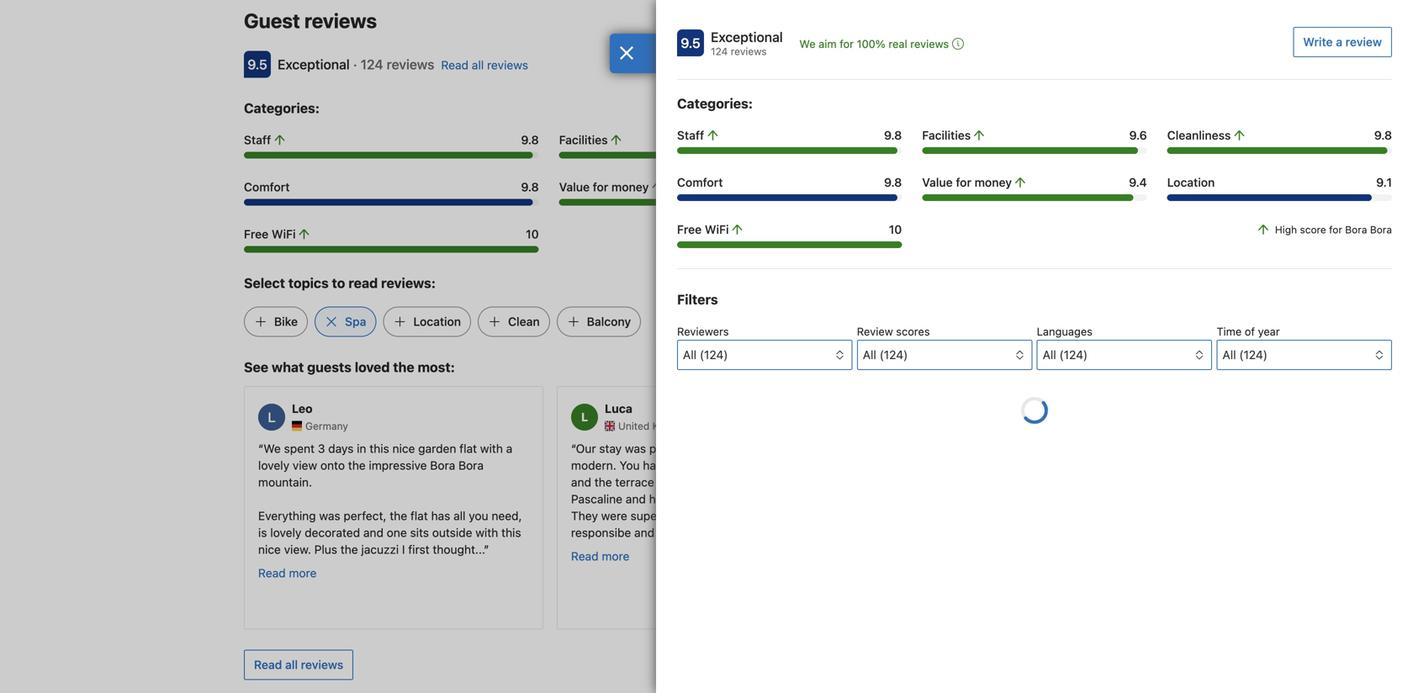 Task type: describe. For each thing, give the bounding box(es) containing it.
all (124) button for languages
[[1037, 340, 1213, 370]]

united
[[618, 420, 650, 432]]

have
[[643, 459, 669, 472]]

decorated
[[305, 526, 360, 540]]

loved
[[355, 359, 390, 375]]

all (124) for time of year
[[1223, 348, 1268, 362]]

(124) for reviewers
[[700, 348, 728, 362]]

staff for the left staff 9.8 meter
[[244, 133, 271, 147]]

" our stay was perfect. the place is big,clean and modern. you have a nice view to the mountain and the terrace is amazing for breakfast. pascaline and her friend made our stay special. they were super flexible and always very responsibe and kind....
[[571, 442, 837, 540]]

all inside " we spent 3 days in this nice garden flat with a lovely view onto the impressive bora bora mountain. everything was perfect, the flat has all you need, is lovely decorated and one sits outside with this nice view. plus the jacuzzi i first thought...
[[454, 509, 466, 523]]

scores
[[896, 325, 930, 338]]

first
[[408, 543, 430, 557]]

1 horizontal spatial this
[[502, 526, 521, 540]]

real
[[889, 37, 908, 50]]

time
[[1217, 325, 1242, 338]]

0 horizontal spatial free
[[244, 227, 269, 241]]

view.
[[284, 543, 311, 557]]

10 for the left staff 9.8 meter's comfort 9.8 meter
[[526, 227, 539, 241]]

big,clean
[[764, 442, 813, 456]]

1 vertical spatial with
[[476, 526, 498, 540]]

1 horizontal spatial staff 9.8 meter
[[677, 147, 902, 154]]

all (124) button for reviewers
[[677, 340, 853, 370]]

special.
[[785, 492, 827, 506]]

luca
[[605, 402, 633, 416]]

our
[[739, 492, 757, 506]]

were
[[601, 509, 628, 523]]

1 horizontal spatial read all reviews
[[441, 58, 528, 72]]

select
[[244, 275, 285, 291]]

9.5 for exceptional · 124 reviews
[[248, 56, 267, 72]]

9.6 for facilities 9.6 meter corresponding to the left staff 9.8 meter the value for money 9.4 meter
[[837, 133, 854, 147]]

the right plus
[[341, 543, 358, 557]]

very
[[770, 509, 793, 523]]

see
[[244, 359, 269, 375]]

all for languages
[[1043, 348, 1057, 362]]

wifi for free wifi 10 meter for comfort 9.8 meter related to the rightmost staff 9.8 meter
[[705, 223, 729, 236]]

high
[[1276, 224, 1298, 236]]

rated exceptional element for 124 reviews
[[711, 27, 783, 47]]

(124) for languages
[[1060, 348, 1088, 362]]

the
[[696, 442, 717, 456]]

aim
[[819, 37, 837, 50]]

3
[[318, 442, 325, 456]]

nice inside " our stay was perfect. the place is big,clean and modern. you have a nice view to the mountain and the terrace is amazing for breakfast. pascaline and her friend made our stay special. they were super flexible and always very responsibe and kind....
[[682, 459, 704, 472]]

has
[[431, 509, 451, 523]]

one
[[387, 526, 407, 540]]

1 horizontal spatial cleanliness
[[1168, 128, 1231, 142]]

her
[[649, 492, 667, 506]]

this is a carousel with rotating slides. it displays featured reviews of the property. use next and previous buttons to navigate. region
[[231, 380, 1183, 637]]

modern.
[[571, 459, 617, 472]]

read for read all reviews button
[[254, 658, 282, 672]]

0 vertical spatial to
[[332, 275, 345, 291]]

year
[[1259, 325, 1280, 338]]

impressive
[[369, 459, 427, 472]]

mountain.
[[258, 475, 312, 489]]

friend
[[670, 492, 702, 506]]

review
[[1346, 35, 1383, 49]]

guest
[[244, 9, 300, 32]]

leo
[[292, 402, 313, 416]]

1 vertical spatial stay
[[760, 492, 782, 506]]

review scores
[[857, 325, 930, 338]]

exceptional · 124 reviews
[[278, 56, 435, 72]]

1 horizontal spatial categories:
[[677, 96, 753, 111]]

amazing
[[670, 475, 715, 489]]

a inside " we spent 3 days in this nice garden flat with a lovely view onto the impressive bora bora mountain. everything was perfect, the flat has all you need, is lovely decorated and one sits outside with this nice view. plus the jacuzzi i first thought...
[[506, 442, 513, 456]]

read all reviews button
[[244, 650, 354, 680]]

for inside button
[[840, 37, 854, 50]]

mountain
[[770, 459, 821, 472]]

most:
[[418, 359, 455, 375]]

more for our stay was perfect. the place is big,clean and modern. you have a nice view to the mountain and the terrace is amazing for breakfast. pascaline and her friend made our stay special. they were super flexible and always very responsibe and kind....
[[602, 549, 630, 563]]

review categories element for the rightmost staff 9.8 meter
[[677, 93, 753, 114]]

and down 'terrace'
[[626, 492, 646, 506]]

bike
[[274, 315, 298, 329]]

days
[[328, 442, 354, 456]]

sits
[[410, 526, 429, 540]]

united kingdom
[[618, 420, 695, 432]]

all for review scores
[[863, 348, 877, 362]]

read for 'read more' button associated with we spent 3 days in this nice garden flat with a lovely view onto the impressive bora bora mountain. everything was perfect, the flat has all you need, is lovely decorated and one sits outside with this nice view. plus the jacuzzi i first thought...
[[258, 566, 286, 580]]

they
[[571, 509, 598, 523]]

perfect.
[[650, 442, 693, 456]]

read more button for we spent 3 days in this nice garden flat with a lovely view onto the impressive bora bora mountain. everything was perfect, the flat has all you need, is lovely decorated and one sits outside with this nice view. plus the jacuzzi i first thought...
[[258, 565, 317, 582]]

reviews:
[[381, 275, 436, 291]]

filter reviews region
[[677, 289, 1393, 370]]

read for 'read more' button for our stay was perfect. the place is big,clean and modern. you have a nice view to the mountain and the terrace is amazing for breakfast. pascaline and her friend made our stay special. they were super flexible and always very responsibe and kind....
[[571, 549, 599, 563]]

the up one
[[390, 509, 407, 523]]

2 vertical spatial nice
[[258, 543, 281, 557]]

comfort 9.8 meter for the rightmost staff 9.8 meter
[[677, 194, 902, 201]]

write a review button
[[1294, 27, 1393, 57]]

need,
[[492, 509, 522, 523]]

and inside " we spent 3 days in this nice garden flat with a lovely view onto the impressive bora bora mountain. everything was perfect, the flat has all you need, is lovely decorated and one sits outside with this nice view. plus the jacuzzi i first thought...
[[363, 526, 384, 540]]

plus
[[314, 543, 337, 557]]

pascaline
[[571, 492, 623, 506]]

a inside " our stay was perfect. the place is big,clean and modern. you have a nice view to the mountain and the terrace is amazing for breakfast. pascaline and her friend made our stay special. they were super flexible and always very responsibe and kind....
[[672, 459, 678, 472]]

of
[[1245, 325, 1256, 338]]

10 for comfort 9.8 meter related to the rightmost staff 9.8 meter
[[889, 223, 902, 236]]

in
[[357, 442, 366, 456]]

(124) for time of year
[[1240, 348, 1268, 362]]

100%
[[857, 37, 886, 50]]

and down super
[[635, 526, 655, 540]]

rated exceptional element for ·
[[278, 56, 350, 72]]

0 horizontal spatial stay
[[599, 442, 622, 456]]

terrace
[[616, 475, 654, 489]]

place
[[720, 442, 749, 456]]

0 vertical spatial with
[[480, 442, 503, 456]]

filters
[[677, 292, 718, 308]]

all (124) for languages
[[1043, 348, 1088, 362]]

score
[[1300, 224, 1327, 236]]

0 horizontal spatial staff 9.8 meter
[[244, 152, 539, 159]]

was inside " our stay was perfect. the place is big,clean and modern. you have a nice view to the mountain and the terrace is amazing for breakfast. pascaline and her friend made our stay special. they were super flexible and always very responsibe and kind....
[[625, 442, 646, 456]]

review categories element for the left staff 9.8 meter
[[244, 98, 320, 118]]

languages
[[1037, 325, 1093, 338]]

0 horizontal spatial categories:
[[244, 100, 320, 116]]

jacuzzi
[[361, 543, 399, 557]]

see what guests loved the most:
[[244, 359, 455, 375]]

value for money 9.4 meter for the left staff 9.8 meter
[[559, 199, 854, 206]]

view inside " our stay was perfect. the place is big,clean and modern. you have a nice view to the mountain and the terrace is amazing for breakfast. pascaline and her friend made our stay special. they were super flexible and always very responsibe and kind....
[[707, 459, 732, 472]]

·
[[353, 56, 357, 72]]

"
[[484, 543, 489, 557]]

kingdom
[[653, 420, 695, 432]]

flexible
[[665, 509, 704, 523]]

1 horizontal spatial is
[[658, 475, 666, 489]]

(124) for review scores
[[880, 348, 908, 362]]

location 9.1 meter for the value for money 9.4 meter for the rightmost staff 9.8 meter
[[1168, 194, 1393, 201]]

reviews inside guest reviews element
[[305, 9, 377, 32]]

facilities for facilities 9.6 meter corresponding to the left staff 9.8 meter the value for money 9.4 meter
[[559, 133, 608, 147]]

all (124) for reviewers
[[683, 348, 728, 362]]

view inside " we spent 3 days in this nice garden flat with a lovely view onto the impressive bora bora mountain. everything was perfect, the flat has all you need, is lovely decorated and one sits outside with this nice view. plus the jacuzzi i first thought...
[[293, 459, 317, 472]]

select topics to read reviews:
[[244, 275, 436, 291]]

0 horizontal spatial location
[[414, 315, 461, 329]]

reviewers
[[677, 325, 729, 338]]

value for the left staff 9.8 meter the value for money 9.4 meter
[[559, 180, 590, 194]]

garden
[[418, 442, 456, 456]]

perfect,
[[344, 509, 387, 523]]

location for the location 9.1 meter corresponding to the left staff 9.8 meter the value for money 9.4 meter
[[875, 180, 922, 194]]

9.6 for facilities 9.6 meter for the value for money 9.4 meter for the rightmost staff 9.8 meter
[[1130, 128, 1148, 142]]

outside
[[432, 526, 473, 540]]

exceptional for 124 reviews
[[711, 29, 783, 45]]

topics
[[288, 275, 329, 291]]

2 horizontal spatial is
[[752, 442, 761, 456]]

9.1 for the left staff 9.8 meter
[[1154, 180, 1170, 194]]

scored 9.5 element for exceptional · 124 reviews
[[244, 51, 271, 78]]

to inside " our stay was perfect. the place is big,clean and modern. you have a nice view to the mountain and the terrace is amazing for breakfast. pascaline and her friend made our stay special. they were super flexible and always very responsibe and kind....
[[735, 459, 746, 472]]

high score for bora bora
[[1276, 224, 1393, 236]]

reviews inside exceptional 124 reviews
[[731, 45, 767, 57]]

the up breakfast.
[[749, 459, 767, 472]]

clean
[[508, 315, 540, 329]]

what
[[272, 359, 304, 375]]

facilities for facilities 9.6 meter for the value for money 9.4 meter for the rightmost staff 9.8 meter
[[923, 128, 971, 142]]

made
[[705, 492, 735, 506]]

1 vertical spatial lovely
[[270, 526, 302, 540]]



Task type: vqa. For each thing, say whether or not it's contained in the screenshot.
bottom booking
no



Task type: locate. For each thing, give the bounding box(es) containing it.
rated exceptional element left aim
[[711, 27, 783, 47]]

read more for our stay was perfect. the place is big,clean and modern. you have a nice view to the mountain and the terrace is amazing for breakfast. pascaline and her friend made our stay special. they were super flexible and always very responsibe and kind....
[[571, 549, 630, 563]]

value for money 9.4 meter
[[923, 194, 1148, 201], [559, 199, 854, 206]]

time of year
[[1217, 325, 1280, 338]]

stay down breakfast.
[[760, 492, 782, 506]]

0 horizontal spatial read more button
[[258, 565, 317, 582]]

0 horizontal spatial we
[[264, 442, 281, 456]]

0 horizontal spatial 124
[[361, 56, 383, 72]]

" inside " we spent 3 days in this nice garden flat with a lovely view onto the impressive bora bora mountain. everything was perfect, the flat has all you need, is lovely decorated and one sits outside with this nice view. plus the jacuzzi i first thought...
[[258, 442, 264, 456]]

0 horizontal spatial "
[[258, 442, 264, 456]]

1 horizontal spatial free wifi
[[677, 223, 729, 236]]

1 horizontal spatial facilities
[[923, 128, 971, 142]]

the up the pascaline
[[595, 475, 612, 489]]

9.5 for exceptional 124 reviews
[[681, 35, 701, 51]]

money
[[975, 175, 1012, 189], [612, 180, 649, 194]]

1 horizontal spatial read more button
[[571, 548, 630, 565]]

cleanliness
[[1168, 128, 1231, 142], [875, 133, 938, 147]]

1 horizontal spatial free wifi 10 meter
[[677, 242, 902, 248]]

124 inside exceptional 124 reviews
[[711, 45, 728, 57]]

staff for the rightmost staff 9.8 meter
[[677, 128, 705, 142]]

exceptional 124 reviews
[[711, 29, 783, 57]]

1 horizontal spatial 9.4
[[1129, 175, 1148, 189]]

all down time
[[1223, 348, 1237, 362]]

"
[[258, 442, 264, 456], [571, 442, 576, 456]]

all (124) button down languages
[[1037, 340, 1213, 370]]

is inside " we spent 3 days in this nice garden flat with a lovely view onto the impressive bora bora mountain. everything was perfect, the flat has all you need, is lovely decorated and one sits outside with this nice view. plus the jacuzzi i first thought...
[[258, 526, 267, 540]]

1 horizontal spatial comfort
[[677, 175, 723, 189]]

cleanliness 9.8 meter for the location 9.1 meter corresponding to the left staff 9.8 meter the value for money 9.4 meter
[[875, 152, 1170, 159]]

0 horizontal spatial staff
[[244, 133, 271, 147]]

flat right garden
[[460, 442, 477, 456]]

germany
[[305, 420, 348, 432]]

" inside " our stay was perfect. the place is big,clean and modern. you have a nice view to the mountain and the terrace is amazing for breakfast. pascaline and her friend made our stay special. they were super flexible and always very responsibe and kind....
[[571, 442, 576, 456]]

9.4 for the left staff 9.8 meter the value for money 9.4 meter
[[836, 180, 854, 194]]

0 vertical spatial 9.5
[[681, 35, 701, 51]]

9.8
[[885, 128, 902, 142], [1375, 128, 1393, 142], [521, 133, 539, 147], [1152, 133, 1170, 147], [885, 175, 902, 189], [521, 180, 539, 194]]

2 all (124) from the left
[[863, 348, 908, 362]]

more down view.
[[289, 566, 317, 580]]

4 (124) from the left
[[1240, 348, 1268, 362]]

9.4 for the value for money 9.4 meter for the rightmost staff 9.8 meter
[[1129, 175, 1148, 189]]

0 horizontal spatial free wifi 10 meter
[[244, 246, 539, 253]]

1 vertical spatial this
[[502, 526, 521, 540]]

read
[[349, 275, 378, 291]]

1 vertical spatial 9.5
[[248, 56, 267, 72]]

3 all (124) button from the left
[[1037, 340, 1213, 370]]

0 horizontal spatial free wifi
[[244, 227, 296, 241]]

to left read at the left of the page
[[332, 275, 345, 291]]

" left spent
[[258, 442, 264, 456]]

a down perfect.
[[672, 459, 678, 472]]

2 view from the left
[[707, 459, 732, 472]]

free wifi for the left staff 9.8 meter
[[244, 227, 296, 241]]

0 vertical spatial lovely
[[258, 459, 290, 472]]

the right loved
[[393, 359, 415, 375]]

close image
[[619, 46, 634, 60]]

1 horizontal spatial read more
[[571, 549, 630, 563]]

free
[[677, 223, 702, 236], [244, 227, 269, 241]]

1 horizontal spatial value for money
[[923, 175, 1012, 189]]

we aim for 100% real reviews button
[[800, 35, 965, 52]]

a up 'need,'
[[506, 442, 513, 456]]

stay down "united kingdom" image
[[599, 442, 622, 456]]

0 horizontal spatial comfort 9.8 meter
[[244, 199, 539, 206]]

reviews inside "we aim for 100% real reviews" button
[[911, 37, 949, 50]]

1 vertical spatial rated exceptional element
[[278, 56, 350, 72]]

nice up amazing
[[682, 459, 704, 472]]

lovely
[[258, 459, 290, 472], [270, 526, 302, 540]]

read more down responsibe
[[571, 549, 630, 563]]

value for money 9.4 meter for the rightmost staff 9.8 meter
[[923, 194, 1148, 201]]

3 all from the left
[[1043, 348, 1057, 362]]

1 all (124) from the left
[[683, 348, 728, 362]]

germany image
[[292, 421, 302, 431]]

0 horizontal spatial 9.1
[[1154, 180, 1170, 194]]

cleanliness 9.8 meter
[[1168, 147, 1393, 154], [875, 152, 1170, 159]]

flat
[[460, 442, 477, 456], [411, 509, 428, 523]]

(124)
[[700, 348, 728, 362], [880, 348, 908, 362], [1060, 348, 1088, 362], [1240, 348, 1268, 362]]

2 vertical spatial all
[[285, 658, 298, 672]]

scored 9.5 element
[[677, 29, 704, 56], [244, 51, 271, 78]]

0 vertical spatial we
[[800, 37, 816, 50]]

wifi up select
[[272, 227, 296, 241]]

0 horizontal spatial rated exceptional element
[[278, 56, 350, 72]]

all inside button
[[285, 658, 298, 672]]

0 horizontal spatial value for money
[[559, 180, 649, 194]]

and down made
[[707, 509, 727, 523]]

kind....
[[658, 526, 693, 540]]

is up her
[[658, 475, 666, 489]]

0 vertical spatial nice
[[393, 442, 415, 456]]

to down place
[[735, 459, 746, 472]]

(124) down review scores
[[880, 348, 908, 362]]

0 vertical spatial exceptional
[[711, 29, 783, 45]]

read more down view.
[[258, 566, 317, 580]]

1 vertical spatial is
[[658, 475, 666, 489]]

free wifi for the rightmost staff 9.8 meter
[[677, 223, 729, 236]]

read all reviews inside read all reviews button
[[254, 658, 343, 672]]

all (124) button for time of year
[[1217, 340, 1393, 370]]

reviews
[[305, 9, 377, 32], [911, 37, 949, 50], [731, 45, 767, 57], [387, 56, 435, 72], [487, 58, 528, 72], [301, 658, 343, 672]]

read more button down responsibe
[[571, 548, 630, 565]]

1 view from the left
[[293, 459, 317, 472]]

united kingdom image
[[605, 421, 615, 431]]

1 horizontal spatial rated exceptional element
[[711, 27, 783, 47]]

free up select
[[244, 227, 269, 241]]

0 vertical spatial read all reviews
[[441, 58, 528, 72]]

0 vertical spatial was
[[625, 442, 646, 456]]

the
[[393, 359, 415, 375], [348, 459, 366, 472], [749, 459, 767, 472], [595, 475, 612, 489], [390, 509, 407, 523], [341, 543, 358, 557]]

facilities 9.6 meter for the left staff 9.8 meter the value for money 9.4 meter
[[559, 152, 854, 159]]

staff 9.8 meter
[[677, 147, 902, 154], [244, 152, 539, 159]]

" up modern.
[[571, 442, 576, 456]]

0 vertical spatial flat
[[460, 442, 477, 456]]

0 vertical spatial read more
[[571, 549, 630, 563]]

comfort for comfort 9.8 meter related to the rightmost staff 9.8 meter
[[677, 175, 723, 189]]

(124) down languages
[[1060, 348, 1088, 362]]

0 horizontal spatial review categories element
[[244, 98, 320, 118]]

breakfast.
[[737, 475, 791, 489]]

we left spent
[[264, 442, 281, 456]]

the down in
[[348, 459, 366, 472]]

2 all from the left
[[863, 348, 877, 362]]

free wifi 10 meter for comfort 9.8 meter related to the rightmost staff 9.8 meter
[[677, 242, 902, 248]]

exceptional left aim
[[711, 29, 783, 45]]

0 horizontal spatial exceptional
[[278, 56, 350, 72]]

more down responsibe
[[602, 549, 630, 563]]

1 vertical spatial a
[[506, 442, 513, 456]]

scored 9.5 element left exceptional 124 reviews
[[677, 29, 704, 56]]

all (124) button down scores
[[857, 340, 1033, 370]]

all (124) for review scores
[[863, 348, 908, 362]]

location 9.1 meter
[[1168, 194, 1393, 201], [875, 199, 1170, 206]]

with up "
[[476, 526, 498, 540]]

4 all (124) from the left
[[1223, 348, 1268, 362]]

nice left view.
[[258, 543, 281, 557]]

comfort 9.8 meter
[[677, 194, 902, 201], [244, 199, 539, 206]]

free wifi 10 meter
[[677, 242, 902, 248], [244, 246, 539, 253]]

read more for we spent 3 days in this nice garden flat with a lovely view onto the impressive bora bora mountain. everything was perfect, the flat has all you need, is lovely decorated and one sits outside with this nice view. plus the jacuzzi i first thought...
[[258, 566, 317, 580]]

0 horizontal spatial was
[[319, 509, 341, 523]]

view down spent
[[293, 459, 317, 472]]

1 horizontal spatial free
[[677, 223, 702, 236]]

super
[[631, 509, 662, 523]]

4 all from the left
[[1223, 348, 1237, 362]]

with right garden
[[480, 442, 503, 456]]

1 horizontal spatial stay
[[760, 492, 782, 506]]

1 horizontal spatial "
[[571, 442, 576, 456]]

1 horizontal spatial wifi
[[705, 223, 729, 236]]

this down 'need,'
[[502, 526, 521, 540]]

all for reviewers
[[683, 348, 697, 362]]

more
[[602, 549, 630, 563], [289, 566, 317, 580]]

10
[[889, 223, 902, 236], [526, 227, 539, 241]]

scored 9.5 element down the guest
[[244, 51, 271, 78]]

wifi up the filters
[[705, 223, 729, 236]]

0 horizontal spatial comfort
[[244, 180, 290, 194]]

1 all from the left
[[683, 348, 697, 362]]

1 horizontal spatial we
[[800, 37, 816, 50]]

all (124) button down reviewers
[[677, 340, 853, 370]]

0 horizontal spatial 10
[[526, 227, 539, 241]]

we aim for 100% real reviews
[[800, 37, 949, 50]]

facilities 9.6 meter
[[923, 147, 1148, 154], [559, 152, 854, 159]]

0 horizontal spatial nice
[[258, 543, 281, 557]]

0 horizontal spatial cleanliness
[[875, 133, 938, 147]]

responsibe
[[571, 526, 631, 540]]

exceptional for ·
[[278, 56, 350, 72]]

2 all (124) button from the left
[[857, 340, 1033, 370]]

lovely up mountain.
[[258, 459, 290, 472]]

all down reviewers
[[683, 348, 697, 362]]

wifi for free wifi 10 meter for the left staff 9.8 meter's comfort 9.8 meter
[[272, 227, 296, 241]]

1 horizontal spatial 9.5
[[681, 35, 701, 51]]

1 vertical spatial to
[[735, 459, 746, 472]]

all for time of year
[[1223, 348, 1237, 362]]

money for the value for money 9.4 meter for the rightmost staff 9.8 meter
[[975, 175, 1012, 189]]

you
[[469, 509, 489, 523]]

to
[[332, 275, 345, 291], [735, 459, 746, 472]]

a right write
[[1337, 35, 1343, 49]]

nice
[[393, 442, 415, 456], [682, 459, 704, 472], [258, 543, 281, 557]]

2 horizontal spatial nice
[[682, 459, 704, 472]]

rated exceptional element left the ·
[[278, 56, 350, 72]]

all (124) down reviewers
[[683, 348, 728, 362]]

value for money for the value for money 9.4 meter for the rightmost staff 9.8 meter
[[923, 175, 1012, 189]]

facilities 9.6 meter for the value for money 9.4 meter for the rightmost staff 9.8 meter
[[923, 147, 1148, 154]]

free up the filters
[[677, 223, 702, 236]]

9.1 for the rightmost staff 9.8 meter
[[1377, 175, 1393, 189]]

scored 9.5 element for exceptional 124 reviews
[[677, 29, 704, 56]]

we left aim
[[800, 37, 816, 50]]

and down modern.
[[571, 475, 592, 489]]

2 vertical spatial a
[[672, 459, 678, 472]]

0 horizontal spatial facilities
[[559, 133, 608, 147]]

0 horizontal spatial this
[[370, 442, 389, 456]]

all (124) down review scores
[[863, 348, 908, 362]]

1 horizontal spatial 124
[[711, 45, 728, 57]]

free wifi up select
[[244, 227, 296, 241]]

comfort 9.8 meter for the left staff 9.8 meter
[[244, 199, 539, 206]]

0 horizontal spatial wifi
[[272, 227, 296, 241]]

was up decorated
[[319, 509, 341, 523]]

balcony
[[587, 315, 631, 329]]

we inside " we spent 3 days in this nice garden flat with a lovely view onto the impressive bora bora mountain. everything was perfect, the flat has all you need, is lovely decorated and one sits outside with this nice view. plus the jacuzzi i first thought...
[[264, 442, 281, 456]]

lovely down everything
[[270, 526, 302, 540]]

location 9.1 meter for the left staff 9.8 meter the value for money 9.4 meter
[[875, 199, 1170, 206]]

0 vertical spatial more
[[602, 549, 630, 563]]

write a review
[[1304, 35, 1383, 49]]

1 vertical spatial all
[[454, 509, 466, 523]]

more for we spent 3 days in this nice garden flat with a lovely view onto the impressive bora bora mountain. everything was perfect, the flat has all you need, is lovely decorated and one sits outside with this nice view. plus the jacuzzi i first thought...
[[289, 566, 317, 580]]

all down languages
[[1043, 348, 1057, 362]]

a
[[1337, 35, 1343, 49], [506, 442, 513, 456], [672, 459, 678, 472]]

we inside button
[[800, 37, 816, 50]]

value for money for the left staff 9.8 meter the value for money 9.4 meter
[[559, 180, 649, 194]]

review categories element
[[677, 93, 753, 114], [244, 98, 320, 118]]

and up mountain
[[817, 442, 837, 456]]

0 vertical spatial this
[[370, 442, 389, 456]]

all (124)
[[683, 348, 728, 362], [863, 348, 908, 362], [1043, 348, 1088, 362], [1223, 348, 1268, 362]]

this
[[370, 442, 389, 456], [502, 526, 521, 540]]

0 horizontal spatial more
[[289, 566, 317, 580]]

location for the location 9.1 meter associated with the value for money 9.4 meter for the rightmost staff 9.8 meter
[[1168, 175, 1215, 189]]

l
[[581, 410, 588, 424]]

is down everything
[[258, 526, 267, 540]]

our
[[576, 442, 596, 456]]

2 horizontal spatial a
[[1337, 35, 1343, 49]]

facilities
[[923, 128, 971, 142], [559, 133, 608, 147]]

was inside " we spent 3 days in this nice garden flat with a lovely view onto the impressive bora bora mountain. everything was perfect, the flat has all you need, is lovely decorated and one sits outside with this nice view. plus the jacuzzi i first thought...
[[319, 509, 341, 523]]

was up you
[[625, 442, 646, 456]]

reviews inside read all reviews button
[[301, 658, 343, 672]]

0 horizontal spatial value
[[559, 180, 590, 194]]

view down "the"
[[707, 459, 732, 472]]

1 horizontal spatial money
[[975, 175, 1012, 189]]

0 horizontal spatial 9.5
[[248, 56, 267, 72]]

wifi
[[705, 223, 729, 236], [272, 227, 296, 241]]

free wifi 10 meter for the left staff 9.8 meter's comfort 9.8 meter
[[244, 246, 539, 253]]

1 horizontal spatial exceptional
[[711, 29, 783, 45]]

all (124) down time of year
[[1223, 348, 1268, 362]]

3 all (124) from the left
[[1043, 348, 1088, 362]]

1 vertical spatial flat
[[411, 509, 428, 523]]

3 (124) from the left
[[1060, 348, 1088, 362]]

nice up impressive
[[393, 442, 415, 456]]

for inside " our stay was perfect. the place is big,clean and modern. you have a nice view to the mountain and the terrace is amazing for breakfast. pascaline and her friend made our stay special. they were super flexible and always very responsibe and kind....
[[719, 475, 734, 489]]

exceptional left the ·
[[278, 56, 350, 72]]

0 horizontal spatial 9.4
[[836, 180, 854, 194]]

all (124) button
[[677, 340, 853, 370], [857, 340, 1033, 370], [1037, 340, 1213, 370], [1217, 340, 1393, 370]]

read all reviews
[[441, 58, 528, 72], [254, 658, 343, 672]]

0 vertical spatial a
[[1337, 35, 1343, 49]]

1 horizontal spatial review categories element
[[677, 93, 753, 114]]

always
[[730, 509, 767, 523]]

2 " from the left
[[571, 442, 576, 456]]

all down review
[[863, 348, 877, 362]]

1 vertical spatial read more
[[258, 566, 317, 580]]

you
[[620, 459, 640, 472]]

is right place
[[752, 442, 761, 456]]

1 horizontal spatial scored 9.5 element
[[677, 29, 704, 56]]

9.1
[[1377, 175, 1393, 189], [1154, 180, 1170, 194]]

read more button
[[571, 548, 630, 565], [258, 565, 317, 582]]

0 horizontal spatial flat
[[411, 509, 428, 523]]

1 horizontal spatial view
[[707, 459, 732, 472]]

view
[[293, 459, 317, 472], [707, 459, 732, 472]]

0 horizontal spatial view
[[293, 459, 317, 472]]

1 horizontal spatial was
[[625, 442, 646, 456]]

with
[[480, 442, 503, 456], [476, 526, 498, 540]]

1 horizontal spatial location
[[875, 180, 922, 194]]

everything
[[258, 509, 316, 523]]

1 " from the left
[[258, 442, 264, 456]]

and up jacuzzi
[[363, 526, 384, 540]]

1 horizontal spatial all
[[454, 509, 466, 523]]

read more button for our stay was perfect. the place is big,clean and modern. you have a nice view to the mountain and the terrace is amazing for breakfast. pascaline and her friend made our stay special. they were super flexible and always very responsibe and kind....
[[571, 548, 630, 565]]

1 horizontal spatial flat
[[460, 442, 477, 456]]

this right in
[[370, 442, 389, 456]]

9.5
[[681, 35, 701, 51], [248, 56, 267, 72]]

value for money
[[923, 175, 1012, 189], [559, 180, 649, 194]]

1 horizontal spatial value
[[923, 175, 953, 189]]

cleanliness 9.8 meter for the location 9.1 meter associated with the value for money 9.4 meter for the rightmost staff 9.8 meter
[[1168, 147, 1393, 154]]

free wifi up the filters
[[677, 223, 729, 236]]

guest reviews element
[[244, 7, 1060, 34]]

onto
[[321, 459, 345, 472]]

1 horizontal spatial comfort 9.8 meter
[[677, 194, 902, 201]]

all (124) button down year
[[1217, 340, 1393, 370]]

0 vertical spatial is
[[752, 442, 761, 456]]

all (124) down languages
[[1043, 348, 1088, 362]]

review
[[857, 325, 893, 338]]

read
[[441, 58, 469, 72], [571, 549, 599, 563], [258, 566, 286, 580], [254, 658, 282, 672]]

0 horizontal spatial is
[[258, 526, 267, 540]]

2 (124) from the left
[[880, 348, 908, 362]]

write
[[1304, 35, 1333, 49]]

0 vertical spatial all
[[472, 58, 484, 72]]

all
[[472, 58, 484, 72], [454, 509, 466, 523], [285, 658, 298, 672]]

2 vertical spatial is
[[258, 526, 267, 540]]

all (124) button for review scores
[[857, 340, 1033, 370]]

staff
[[677, 128, 705, 142], [244, 133, 271, 147]]

9.5 down guest reviews element
[[681, 35, 701, 51]]

1 vertical spatial read all reviews
[[254, 658, 343, 672]]

9.4
[[1129, 175, 1148, 189], [836, 180, 854, 194]]

9.5 down the guest
[[248, 56, 267, 72]]

1 horizontal spatial value for money 9.4 meter
[[923, 194, 1148, 201]]

location
[[1168, 175, 1215, 189], [875, 180, 922, 194], [414, 315, 461, 329]]

" for " we spent 3 days in this nice garden flat with a lovely view onto the impressive bora bora mountain. everything was perfect, the flat has all you need, is lovely decorated and one sits outside with this nice view. plus the jacuzzi i first thought...
[[258, 442, 264, 456]]

value for the value for money 9.4 meter for the rightmost staff 9.8 meter
[[923, 175, 953, 189]]

i
[[402, 543, 405, 557]]

1 all (124) button from the left
[[677, 340, 853, 370]]

1 vertical spatial more
[[289, 566, 317, 580]]

1 horizontal spatial a
[[672, 459, 678, 472]]

124 down guest reviews element
[[711, 45, 728, 57]]

1 (124) from the left
[[700, 348, 728, 362]]

" for " our stay was perfect. the place is big,clean and modern. you have a nice view to the mountain and the terrace is amazing for breakfast. pascaline and her friend made our stay special. they were super flexible and always very responsibe and kind....
[[571, 442, 576, 456]]

0 horizontal spatial facilities 9.6 meter
[[559, 152, 854, 159]]

rated exceptional element
[[711, 27, 783, 47], [278, 56, 350, 72]]

a inside button
[[1337, 35, 1343, 49]]

(124) down reviewers
[[700, 348, 728, 362]]

124 right the ·
[[361, 56, 383, 72]]

spent
[[284, 442, 315, 456]]

guest reviews
[[244, 9, 377, 32]]

comfort for the left staff 9.8 meter's comfort 9.8 meter
[[244, 180, 290, 194]]

money for the left staff 9.8 meter the value for money 9.4 meter
[[612, 180, 649, 194]]

flat up sits at the left bottom of page
[[411, 509, 428, 523]]

we
[[800, 37, 816, 50], [264, 442, 281, 456]]

read more button down view.
[[258, 565, 317, 582]]

spa
[[345, 315, 366, 329]]

for
[[840, 37, 854, 50], [956, 175, 972, 189], [593, 180, 609, 194], [1330, 224, 1343, 236], [719, 475, 734, 489]]

guests
[[307, 359, 352, 375]]

(124) down "of"
[[1240, 348, 1268, 362]]

all
[[683, 348, 697, 362], [863, 348, 877, 362], [1043, 348, 1057, 362], [1223, 348, 1237, 362]]

9.6
[[1130, 128, 1148, 142], [837, 133, 854, 147]]

4 all (124) button from the left
[[1217, 340, 1393, 370]]



